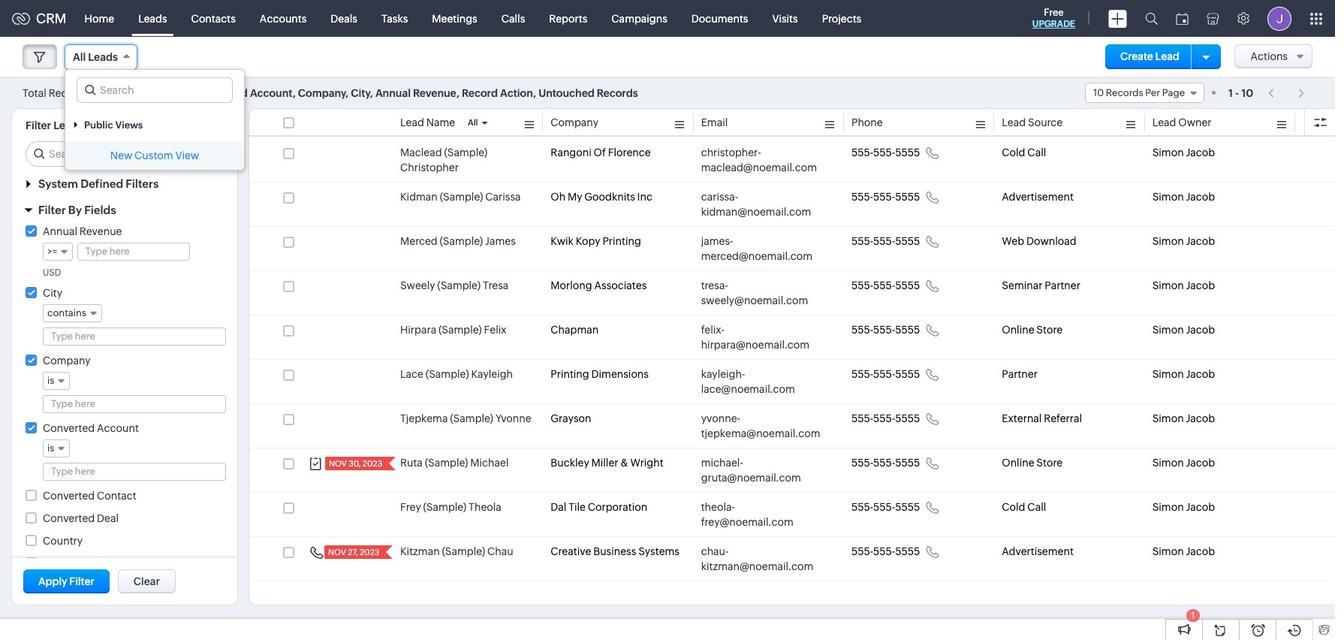 Task type: describe. For each thing, give the bounding box(es) containing it.
sweely@noemail.com
[[701, 295, 809, 307]]

is field for converted account
[[43, 440, 70, 458]]

christopher- maclead@noemail.com link
[[701, 145, 822, 175]]

apply
[[38, 575, 67, 588]]

555-555-5555 for kayleigh- lace@noemail.com
[[852, 368, 921, 380]]

>= field
[[43, 243, 73, 261]]

deal
[[97, 512, 119, 524]]

visits link
[[761, 0, 810, 36]]

1 horizontal spatial by
[[84, 557, 96, 569]]

web
[[1002, 235, 1025, 247]]

(sample) for james
[[440, 235, 483, 247]]

(sample) for yvonne
[[450, 412, 494, 424]]

5555 for chau- kitzman@noemail.com
[[896, 545, 921, 557]]

lace@noemail.com
[[701, 383, 796, 395]]

10 for 1 - 10
[[1242, 87, 1254, 99]]

lead source
[[1002, 116, 1063, 128]]

country
[[43, 535, 83, 547]]

>=
[[47, 246, 57, 257]]

simon jacob for michael- gruta@noemail.com
[[1153, 457, 1216, 469]]

nov for kitzman
[[328, 548, 346, 557]]

kidman@noemail.com
[[701, 206, 812, 218]]

1 for 1
[[1192, 611, 1195, 620]]

phone
[[852, 116, 883, 128]]

10 for total records 10
[[91, 88, 102, 99]]

city,
[[351, 87, 373, 99]]

0 vertical spatial partner
[[1045, 279, 1081, 292]]

converted for converted deal
[[43, 512, 95, 524]]

email,
[[162, 87, 193, 99]]

yvonne- tjepkema@noemail.com
[[701, 412, 821, 440]]

online for felix- hirpara@noemail.com
[[1002, 324, 1035, 336]]

cold call for christopher- maclead@noemail.com
[[1002, 147, 1047, 159]]

seminar partner
[[1002, 279, 1081, 292]]

10 inside field
[[1094, 87, 1105, 98]]

views
[[115, 119, 143, 131]]

jacob for carissa- kidman@noemail.com
[[1187, 191, 1216, 203]]

company,
[[298, 87, 349, 99]]

morlong
[[551, 279, 593, 292]]

cold for christopher- maclead@noemail.com
[[1002, 147, 1026, 159]]

crm
[[36, 11, 67, 26]]

5555 for yvonne- tjepkema@noemail.com
[[896, 412, 921, 424]]

simon for felix- hirpara@noemail.com
[[1153, 324, 1185, 336]]

0 vertical spatial printing
[[603, 235, 641, 247]]

carissa
[[485, 191, 521, 203]]

dimensions
[[592, 368, 649, 380]]

kayleigh-
[[701, 368, 745, 380]]

(sample) for carissa
[[440, 191, 483, 203]]

converted for converted contact
[[43, 490, 95, 502]]

city
[[43, 287, 62, 299]]

2023 for ruta (sample) michael
[[363, 459, 383, 468]]

james-
[[701, 235, 734, 247]]

call for christopher- maclead@noemail.com
[[1028, 147, 1047, 159]]

miller
[[592, 457, 619, 469]]

10 Records Per Page field
[[1086, 83, 1205, 103]]

accounts
[[260, 12, 307, 24]]

(sample) for theola
[[423, 501, 467, 513]]

jacob for felix- hirpara@noemail.com
[[1187, 324, 1216, 336]]

jacob for tresa- sweely@noemail.com
[[1187, 279, 1216, 292]]

0 horizontal spatial partner
[[1002, 368, 1038, 380]]

records for total
[[49, 87, 89, 99]]

0 vertical spatial company
[[551, 116, 599, 128]]

by
[[85, 119, 98, 131]]

simon jacob for theola- frey@noemail.com
[[1153, 501, 1216, 513]]

tresa-
[[701, 279, 729, 292]]

external
[[1002, 412, 1042, 424]]

lace
[[400, 368, 424, 380]]

leads link
[[126, 0, 179, 36]]

michael- gruta@noemail.com link
[[701, 455, 822, 485]]

27,
[[348, 548, 358, 557]]

systems
[[639, 545, 680, 557]]

lace (sample) kayleigh link
[[400, 367, 513, 382]]

type here text field for converted account
[[44, 464, 225, 480]]

simon for kayleigh- lace@noemail.com
[[1153, 368, 1185, 380]]

ruta (sample) michael link
[[400, 455, 509, 470]]

5555 for theola- frey@noemail.com
[[896, 501, 921, 513]]

simon for chau- kitzman@noemail.com
[[1153, 545, 1185, 557]]

contacts link
[[179, 0, 248, 36]]

chapman
[[551, 324, 599, 336]]

sweely
[[400, 279, 435, 292]]

michael-
[[701, 457, 744, 469]]

reports link
[[537, 0, 600, 36]]

5555 for michael- gruta@noemail.com
[[896, 457, 921, 469]]

filters
[[126, 177, 159, 190]]

theola- frey@noemail.com
[[701, 501, 794, 528]]

1 horizontal spatial annual
[[376, 87, 411, 99]]

kitzman (sample) chau
[[400, 545, 514, 557]]

system defined filters button
[[12, 171, 237, 197]]

converted account
[[43, 422, 139, 434]]

type here text field for >=
[[78, 243, 189, 260]]

jacob for kayleigh- lace@noemail.com
[[1187, 368, 1216, 380]]

converted contact
[[43, 490, 136, 502]]

associates
[[595, 279, 647, 292]]

visits
[[773, 12, 798, 24]]

christopher-
[[701, 147, 761, 159]]

profile element
[[1259, 0, 1301, 36]]

deals link
[[319, 0, 370, 36]]

jacob for michael- gruta@noemail.com
[[1187, 457, 1216, 469]]

defined
[[81, 177, 123, 190]]

by for fields
[[68, 204, 82, 216]]

kitzman@noemail.com
[[701, 560, 814, 572]]

contact
[[97, 490, 136, 502]]

online for michael- gruta@noemail.com
[[1002, 457, 1035, 469]]

tjepkema@noemail.com
[[701, 427, 821, 440]]

is for converted account
[[47, 443, 54, 454]]

filter inside button
[[69, 575, 95, 588]]

call for theola- frey@noemail.com
[[1028, 501, 1047, 513]]

carissa- kidman@noemail.com
[[701, 191, 812, 218]]

frey (sample) theola
[[400, 501, 502, 513]]

account,
[[250, 87, 296, 99]]

lead for lead name
[[400, 116, 424, 128]]

external referral
[[1002, 412, 1083, 424]]

tjepkema (sample) yvonne link
[[400, 411, 532, 426]]

apply filter button
[[23, 569, 110, 594]]

simon for carissa- kidman@noemail.com
[[1153, 191, 1185, 203]]

dal tile corporation
[[551, 501, 648, 513]]

contains
[[47, 307, 86, 319]]

christopher- maclead@noemail.com
[[701, 147, 817, 174]]

kayleigh
[[471, 368, 513, 380]]

555-555-5555 for michael- gruta@noemail.com
[[852, 457, 921, 469]]

referral
[[1044, 412, 1083, 424]]

tresa
[[483, 279, 509, 292]]

per
[[1146, 87, 1161, 98]]

actions
[[1251, 50, 1288, 62]]

page
[[1163, 87, 1186, 98]]

filter for filter leads by
[[26, 119, 51, 131]]

(sample) for christopher
[[444, 147, 488, 159]]

simon jacob for christopher- maclead@noemail.com
[[1153, 147, 1216, 159]]

kidman
[[400, 191, 438, 203]]

kidman (sample) carissa link
[[400, 189, 521, 204]]

action,
[[500, 87, 537, 99]]

annual revenue
[[43, 225, 122, 237]]

nov 27, 2023
[[328, 548, 380, 557]]

merced (sample) james
[[400, 235, 516, 247]]

home link
[[73, 0, 126, 36]]

maclead@noemail.com
[[701, 162, 817, 174]]

cold call for theola- frey@noemail.com
[[1002, 501, 1047, 513]]

creative business systems
[[551, 545, 680, 557]]

deals
[[331, 12, 358, 24]]

simon for christopher- maclead@noemail.com
[[1153, 147, 1185, 159]]

online store for felix- hirpara@noemail.com
[[1002, 324, 1063, 336]]

0 horizontal spatial annual
[[43, 225, 77, 237]]

my
[[568, 191, 583, 203]]

(sample) for tresa
[[438, 279, 481, 292]]

hirpara (sample) felix
[[400, 324, 507, 336]]

(sample) for felix
[[439, 324, 482, 336]]

store for felix- hirpara@noemail.com
[[1037, 324, 1063, 336]]

lead for lead owner
[[1153, 116, 1177, 128]]

chau
[[488, 545, 514, 557]]

advertisement for carissa- kidman@noemail.com
[[1002, 191, 1074, 203]]



Task type: locate. For each thing, give the bounding box(es) containing it.
simon for michael- gruta@noemail.com
[[1153, 457, 1185, 469]]

2 is from the top
[[47, 443, 54, 454]]

tresa- sweely@noemail.com link
[[701, 278, 822, 308]]

leads right the home
[[138, 12, 167, 24]]

5555 for felix- hirpara@noemail.com
[[896, 324, 921, 336]]

1 vertical spatial is
[[47, 443, 54, 454]]

annual
[[376, 87, 411, 99], [43, 225, 77, 237]]

30,
[[349, 459, 361, 468]]

555-555-5555 for yvonne- tjepkema@noemail.com
[[852, 412, 921, 424]]

calendar image
[[1177, 12, 1189, 24]]

is field down converted account
[[43, 440, 70, 458]]

simon jacob for carissa- kidman@noemail.com
[[1153, 191, 1216, 203]]

jacob for james- merced@noemail.com
[[1187, 235, 1216, 247]]

1 cold from the top
[[1002, 147, 1026, 159]]

6 5555 from the top
[[896, 368, 921, 380]]

2 is field from the top
[[43, 440, 70, 458]]

1 vertical spatial leads
[[88, 51, 118, 63]]

tjepkema
[[400, 412, 448, 424]]

10 555-555-5555 from the top
[[852, 545, 921, 557]]

8 simon from the top
[[1153, 457, 1185, 469]]

lead right create
[[1156, 50, 1180, 62]]

10 simon from the top
[[1153, 545, 1185, 557]]

0 vertical spatial online
[[1002, 324, 1035, 336]]

custom
[[135, 150, 173, 162]]

records for 10
[[1106, 87, 1144, 98]]

1 for 1 - 10
[[1229, 87, 1234, 99]]

apply filter
[[38, 575, 95, 588]]

online down seminar
[[1002, 324, 1035, 336]]

buckley
[[551, 457, 590, 469]]

michael- gruta@noemail.com
[[701, 457, 802, 484]]

(sample) left tresa
[[438, 279, 481, 292]]

(sample) inside sweely (sample) tresa link
[[438, 279, 481, 292]]

filter for filter by fields
[[38, 204, 66, 216]]

1 horizontal spatial records
[[597, 87, 638, 99]]

advertisement for chau- kitzman@noemail.com
[[1002, 545, 1074, 557]]

type here text field up contact
[[44, 464, 225, 480]]

leads for all leads
[[88, 51, 118, 63]]

Search text field
[[26, 142, 225, 166]]

5555 for kayleigh- lace@noemail.com
[[896, 368, 921, 380]]

type here text field for contains
[[44, 328, 225, 345]]

frey@noemail.com
[[701, 516, 794, 528]]

by left email, at the top
[[148, 87, 160, 99]]

nov for ruta
[[329, 459, 347, 468]]

1 vertical spatial type here text field
[[44, 464, 225, 480]]

store down external referral
[[1037, 457, 1063, 469]]

2 cold call from the top
[[1002, 501, 1047, 513]]

1 is from the top
[[47, 375, 54, 386]]

converted for converted account
[[43, 422, 95, 434]]

records left per
[[1106, 87, 1144, 98]]

1 vertical spatial 2023
[[360, 548, 380, 557]]

0 vertical spatial 2023
[[363, 459, 383, 468]]

1 advertisement from the top
[[1002, 191, 1074, 203]]

0 vertical spatial is
[[47, 375, 54, 386]]

0 horizontal spatial all
[[73, 51, 86, 63]]

all for all leads
[[73, 51, 86, 63]]

online down external
[[1002, 457, 1035, 469]]

0 vertical spatial cold call
[[1002, 147, 1047, 159]]

2023 for kitzman (sample) chau
[[360, 548, 380, 557]]

(sample) right ruta
[[425, 457, 468, 469]]

7 jacob from the top
[[1187, 412, 1216, 424]]

kayleigh- lace@noemail.com
[[701, 368, 796, 395]]

1 is field from the top
[[43, 372, 70, 390]]

lead for lead source
[[1002, 116, 1026, 128]]

contains field
[[43, 304, 102, 322]]

5555 for tresa- sweely@noemail.com
[[896, 279, 921, 292]]

(sample) for michael
[[425, 457, 468, 469]]

nov left 30,
[[329, 459, 347, 468]]

6 simon jacob from the top
[[1153, 368, 1216, 380]]

nov left 27,
[[328, 548, 346, 557]]

simon for james- merced@noemail.com
[[1153, 235, 1185, 247]]

public
[[84, 119, 113, 131]]

converted left account
[[43, 422, 95, 434]]

1 vertical spatial is field
[[43, 440, 70, 458]]

Type here text field
[[78, 243, 189, 260], [44, 328, 225, 345]]

accounts link
[[248, 0, 319, 36]]

10 simon jacob from the top
[[1153, 545, 1216, 557]]

5555 for carissa- kidman@noemail.com
[[896, 191, 921, 203]]

555-555-5555 for christopher- maclead@noemail.com
[[852, 147, 921, 159]]

2 vertical spatial by
[[84, 557, 96, 569]]

is down converted account
[[47, 443, 54, 454]]

is field
[[43, 372, 70, 390], [43, 440, 70, 458]]

source
[[1029, 116, 1063, 128]]

store for michael- gruta@noemail.com
[[1037, 457, 1063, 469]]

1 vertical spatial call
[[1028, 501, 1047, 513]]

is field up converted account
[[43, 372, 70, 390]]

lead left source
[[1002, 116, 1026, 128]]

converted up converted deal
[[43, 490, 95, 502]]

record
[[462, 87, 498, 99]]

business
[[594, 545, 637, 557]]

is up converted account
[[47, 375, 54, 386]]

1 horizontal spatial leads
[[88, 51, 118, 63]]

leads for filter leads by
[[53, 119, 83, 131]]

1 vertical spatial 1
[[1192, 611, 1195, 620]]

create
[[1121, 50, 1154, 62]]

1 horizontal spatial company
[[551, 116, 599, 128]]

simon for yvonne- tjepkema@noemail.com
[[1153, 412, 1185, 424]]

records right untouched
[[597, 87, 638, 99]]

carissa- kidman@noemail.com link
[[701, 189, 822, 219]]

partner right seminar
[[1045, 279, 1081, 292]]

2 simon from the top
[[1153, 191, 1185, 203]]

online store for michael- gruta@noemail.com
[[1002, 457, 1063, 469]]

1 type here text field from the top
[[44, 396, 225, 412]]

0 horizontal spatial 1
[[1192, 611, 1195, 620]]

james
[[485, 235, 516, 247]]

contacts
[[191, 12, 236, 24]]

2 call from the top
[[1028, 501, 1047, 513]]

simon jacob for chau- kitzman@noemail.com
[[1153, 545, 1216, 557]]

1 vertical spatial cold call
[[1002, 501, 1047, 513]]

Type here text field
[[44, 396, 225, 412], [44, 464, 225, 480]]

converted right email, at the top
[[195, 87, 248, 99]]

buckley miller & wright
[[551, 457, 664, 469]]

leads down the home
[[88, 51, 118, 63]]

all up total records 10
[[73, 51, 86, 63]]

0 vertical spatial nov
[[329, 459, 347, 468]]

converted up country
[[43, 512, 95, 524]]

is for company
[[47, 375, 54, 386]]

0 vertical spatial call
[[1028, 147, 1047, 159]]

company up rangoni
[[551, 116, 599, 128]]

0 horizontal spatial records
[[49, 87, 89, 99]]

(sample) inside the lace (sample) kayleigh link
[[426, 368, 469, 380]]

type here text field up account
[[44, 396, 225, 412]]

grayson
[[551, 412, 592, 424]]

2 advertisement from the top
[[1002, 545, 1074, 557]]

1 vertical spatial type here text field
[[44, 328, 225, 345]]

filter down system at the top left of the page
[[38, 204, 66, 216]]

online
[[1002, 324, 1035, 336], [1002, 457, 1035, 469]]

1 horizontal spatial all
[[468, 118, 478, 127]]

by inside dropdown button
[[68, 204, 82, 216]]

5555 for christopher- maclead@noemail.com
[[896, 147, 921, 159]]

0 vertical spatial by
[[148, 87, 160, 99]]

6 simon from the top
[[1153, 368, 1185, 380]]

dal
[[551, 501, 567, 513]]

public views
[[84, 119, 143, 131]]

4 simon from the top
[[1153, 279, 1185, 292]]

5 jacob from the top
[[1187, 324, 1216, 336]]

online store down external referral
[[1002, 457, 1063, 469]]

2 type here text field from the top
[[44, 464, 225, 480]]

3 555-555-5555 from the top
[[852, 235, 921, 247]]

online store down the seminar partner
[[1002, 324, 1063, 336]]

1 vertical spatial company
[[43, 355, 91, 367]]

9 jacob from the top
[[1187, 501, 1216, 513]]

0 vertical spatial type here text field
[[44, 396, 225, 412]]

nov 27, 2023 link
[[325, 545, 381, 559]]

create menu image
[[1109, 9, 1128, 27]]

felix-
[[701, 324, 725, 336]]

by right created
[[84, 557, 96, 569]]

jacob for christopher- maclead@noemail.com
[[1187, 147, 1216, 159]]

8 simon jacob from the top
[[1153, 457, 1216, 469]]

maclead
[[400, 147, 442, 159]]

1 vertical spatial all
[[468, 118, 478, 127]]

0 vertical spatial online store
[[1002, 324, 1063, 336]]

kayleigh- lace@noemail.com link
[[701, 367, 822, 397]]

2 555-555-5555 from the top
[[852, 191, 921, 203]]

hirpara@noemail.com
[[701, 339, 810, 351]]

filter up views
[[121, 87, 145, 99]]

email
[[701, 116, 728, 128]]

Search text field
[[77, 78, 232, 102]]

1 vertical spatial nov
[[328, 548, 346, 557]]

felix- hirpara@noemail.com
[[701, 324, 810, 351]]

1 horizontal spatial partner
[[1045, 279, 1081, 292]]

(sample) inside hirpara (sample) felix link
[[439, 324, 482, 336]]

1 online store from the top
[[1002, 324, 1063, 336]]

simon for theola- frey@noemail.com
[[1153, 501, 1185, 513]]

7 simon from the top
[[1153, 412, 1185, 424]]

555-555-5555 for theola- frey@noemail.com
[[852, 501, 921, 513]]

jacob for chau- kitzman@noemail.com
[[1187, 545, 1216, 557]]

type here text field down contains field
[[44, 328, 225, 345]]

type here text field down revenue on the left top
[[78, 243, 189, 260]]

2023 right 27,
[[360, 548, 380, 557]]

(sample) inside ruta (sample) michael link
[[425, 457, 468, 469]]

1 horizontal spatial printing
[[603, 235, 641, 247]]

0 vertical spatial store
[[1037, 324, 1063, 336]]

1 horizontal spatial 10
[[1094, 87, 1105, 98]]

0 horizontal spatial by
[[68, 204, 82, 216]]

(sample) right frey
[[423, 501, 467, 513]]

filter down created by
[[69, 575, 95, 588]]

7 5555 from the top
[[896, 412, 921, 424]]

3 jacob from the top
[[1187, 235, 1216, 247]]

kwik
[[551, 235, 574, 247]]

9 555-555-5555 from the top
[[852, 501, 921, 513]]

1 vertical spatial online
[[1002, 457, 1035, 469]]

(sample) down name
[[444, 147, 488, 159]]

1 jacob from the top
[[1187, 147, 1216, 159]]

company down contains field
[[43, 355, 91, 367]]

annual right city,
[[376, 87, 411, 99]]

cold call
[[1002, 147, 1047, 159], [1002, 501, 1047, 513]]

by for email,
[[148, 87, 160, 99]]

2 jacob from the top
[[1187, 191, 1216, 203]]

(sample) left 'chau'
[[442, 545, 485, 557]]

yvonne
[[496, 412, 532, 424]]

creative
[[551, 545, 592, 557]]

2 horizontal spatial by
[[148, 87, 160, 99]]

0 vertical spatial is field
[[43, 372, 70, 390]]

leads
[[138, 12, 167, 24], [88, 51, 118, 63], [53, 119, 83, 131]]

555-555-5555 for tresa- sweely@noemail.com
[[852, 279, 921, 292]]

3 simon from the top
[[1153, 235, 1185, 247]]

create menu element
[[1100, 0, 1137, 36]]

6 555-555-5555 from the top
[[852, 368, 921, 380]]

search image
[[1146, 12, 1158, 25]]

10 up the public
[[91, 88, 102, 99]]

row group
[[249, 138, 1336, 582]]

simon jacob for tresa- sweely@noemail.com
[[1153, 279, 1216, 292]]

view
[[175, 150, 199, 162]]

simon jacob for yvonne- tjepkema@noemail.com
[[1153, 412, 1216, 424]]

5 simon jacob from the top
[[1153, 324, 1216, 336]]

-
[[1236, 87, 1240, 99]]

5 simon from the top
[[1153, 324, 1185, 336]]

lead
[[1156, 50, 1180, 62], [400, 116, 424, 128], [1002, 116, 1026, 128], [1153, 116, 1177, 128]]

2 simon jacob from the top
[[1153, 191, 1216, 203]]

system
[[38, 177, 78, 190]]

2 5555 from the top
[[896, 191, 921, 203]]

(sample) inside tjepkema (sample) yvonne link
[[450, 412, 494, 424]]

filter for filter by email, converted account, company, city, annual revenue, record action, untouched records
[[121, 87, 145, 99]]

10 right -
[[1242, 87, 1254, 99]]

is field for company
[[43, 372, 70, 390]]

All Leads field
[[65, 44, 137, 70]]

revenue
[[79, 225, 122, 237]]

rangoni of florence
[[551, 147, 651, 159]]

campaigns link
[[600, 0, 680, 36]]

4 5555 from the top
[[896, 279, 921, 292]]

(sample) inside kitzman (sample) chau link
[[442, 545, 485, 557]]

8 5555 from the top
[[896, 457, 921, 469]]

4 simon jacob from the top
[[1153, 279, 1216, 292]]

10 inside total records 10
[[91, 88, 102, 99]]

printing up grayson
[[551, 368, 590, 380]]

usd
[[43, 267, 61, 278]]

10 jacob from the top
[[1187, 545, 1216, 557]]

row group containing maclead (sample) christopher
[[249, 138, 1336, 582]]

8 555-555-5555 from the top
[[852, 457, 921, 469]]

2 horizontal spatial leads
[[138, 12, 167, 24]]

simon
[[1153, 147, 1185, 159], [1153, 191, 1185, 203], [1153, 235, 1185, 247], [1153, 279, 1185, 292], [1153, 324, 1185, 336], [1153, 368, 1185, 380], [1153, 412, 1185, 424], [1153, 457, 1185, 469], [1153, 501, 1185, 513], [1153, 545, 1185, 557]]

0 vertical spatial type here text field
[[78, 243, 189, 260]]

8 jacob from the top
[[1187, 457, 1216, 469]]

navigation
[[1262, 82, 1313, 104]]

documents
[[692, 12, 749, 24]]

0 vertical spatial all
[[73, 51, 86, 63]]

0 vertical spatial leads
[[138, 12, 167, 24]]

projects
[[822, 12, 862, 24]]

1 vertical spatial cold
[[1002, 501, 1026, 513]]

2 cold from the top
[[1002, 501, 1026, 513]]

0 horizontal spatial printing
[[551, 368, 590, 380]]

0 vertical spatial 1
[[1229, 87, 1234, 99]]

(sample) left james
[[440, 235, 483, 247]]

call
[[1028, 147, 1047, 159], [1028, 501, 1047, 513]]

1 vertical spatial advertisement
[[1002, 545, 1074, 557]]

created
[[43, 557, 82, 569]]

all leads
[[73, 51, 118, 63]]

1 vertical spatial printing
[[551, 368, 590, 380]]

555-555-5555 for chau- kitzman@noemail.com
[[852, 545, 921, 557]]

type here text field for company
[[44, 396, 225, 412]]

0 horizontal spatial company
[[43, 355, 91, 367]]

converted deal
[[43, 512, 119, 524]]

partner up external
[[1002, 368, 1038, 380]]

2 vertical spatial leads
[[53, 119, 83, 131]]

2 online store from the top
[[1002, 457, 1063, 469]]

(sample) inside maclead (sample) christopher
[[444, 147, 488, 159]]

3 5555 from the top
[[896, 235, 921, 247]]

4 jacob from the top
[[1187, 279, 1216, 292]]

sweely (sample) tresa
[[400, 279, 509, 292]]

create lead button
[[1106, 44, 1195, 69]]

tasks link
[[370, 0, 420, 36]]

0 vertical spatial advertisement
[[1002, 191, 1074, 203]]

9 5555 from the top
[[896, 501, 921, 513]]

(sample) left 'yvonne'
[[450, 412, 494, 424]]

simon jacob for felix- hirpara@noemail.com
[[1153, 324, 1216, 336]]

0 vertical spatial cold
[[1002, 147, 1026, 159]]

1 cold call from the top
[[1002, 147, 1047, 159]]

2 horizontal spatial 10
[[1242, 87, 1254, 99]]

leads inside field
[[88, 51, 118, 63]]

simon jacob for james- merced@noemail.com
[[1153, 235, 1216, 247]]

florence
[[608, 147, 651, 159]]

1 simon from the top
[[1153, 147, 1185, 159]]

9 simon from the top
[[1153, 501, 1185, 513]]

jacob for yvonne- tjepkema@noemail.com
[[1187, 412, 1216, 424]]

1
[[1229, 87, 1234, 99], [1192, 611, 1195, 620]]

(sample) inside frey (sample) theola link
[[423, 501, 467, 513]]

1 vertical spatial annual
[[43, 225, 77, 237]]

profile image
[[1268, 6, 1292, 30]]

6 jacob from the top
[[1187, 368, 1216, 380]]

lead inside create lead button
[[1156, 50, 1180, 62]]

cold
[[1002, 147, 1026, 159], [1002, 501, 1026, 513]]

leads left by
[[53, 119, 83, 131]]

logo image
[[12, 12, 30, 24]]

tile
[[569, 501, 586, 513]]

all down record
[[468, 118, 478, 127]]

all for all
[[468, 118, 478, 127]]

0 horizontal spatial leads
[[53, 119, 83, 131]]

maclead (sample) christopher link
[[400, 145, 536, 175]]

1 vertical spatial partner
[[1002, 368, 1038, 380]]

lead left owner
[[1153, 116, 1177, 128]]

2023 right 30,
[[363, 459, 383, 468]]

(sample) for chau
[[442, 545, 485, 557]]

7 555-555-5555 from the top
[[852, 412, 921, 424]]

annual up >= field
[[43, 225, 77, 237]]

simon for tresa- sweely@noemail.com
[[1153, 279, 1185, 292]]

1 vertical spatial store
[[1037, 457, 1063, 469]]

chau- kitzman@noemail.com link
[[701, 544, 822, 574]]

1 store from the top
[[1037, 324, 1063, 336]]

1 5555 from the top
[[896, 147, 921, 159]]

untouched
[[539, 87, 595, 99]]

3 simon jacob from the top
[[1153, 235, 1216, 247]]

1 online from the top
[[1002, 324, 1035, 336]]

0 horizontal spatial 10
[[91, 88, 102, 99]]

0 vertical spatial annual
[[376, 87, 411, 99]]

1 vertical spatial by
[[68, 204, 82, 216]]

account
[[97, 422, 139, 434]]

filter down total
[[26, 119, 51, 131]]

michael
[[471, 457, 509, 469]]

(sample) down maclead (sample) christopher link
[[440, 191, 483, 203]]

simon jacob for kayleigh- lace@noemail.com
[[1153, 368, 1216, 380]]

7 simon jacob from the top
[[1153, 412, 1216, 424]]

10 5555 from the top
[[896, 545, 921, 557]]

4 555-555-5555 from the top
[[852, 279, 921, 292]]

jacob
[[1187, 147, 1216, 159], [1187, 191, 1216, 203], [1187, 235, 1216, 247], [1187, 279, 1216, 292], [1187, 324, 1216, 336], [1187, 368, 1216, 380], [1187, 412, 1216, 424], [1187, 457, 1216, 469], [1187, 501, 1216, 513], [1187, 545, 1216, 557]]

theola-
[[701, 501, 735, 513]]

theola- frey@noemail.com link
[[701, 500, 822, 530]]

(sample) right lace
[[426, 368, 469, 380]]

jacob for theola- frey@noemail.com
[[1187, 501, 1216, 513]]

revenue,
[[413, 87, 460, 99]]

5555 for james- merced@noemail.com
[[896, 235, 921, 247]]

9 simon jacob from the top
[[1153, 501, 1216, 513]]

555-555-5555 for carissa- kidman@noemail.com
[[852, 191, 921, 203]]

home
[[85, 12, 114, 24]]

1 555-555-5555 from the top
[[852, 147, 921, 159]]

2 online from the top
[[1002, 457, 1035, 469]]

store down the seminar partner
[[1037, 324, 1063, 336]]

1 call from the top
[[1028, 147, 1047, 159]]

1 vertical spatial online store
[[1002, 457, 1063, 469]]

10 left per
[[1094, 87, 1105, 98]]

2 store from the top
[[1037, 457, 1063, 469]]

555-555-5555 for james- merced@noemail.com
[[852, 235, 921, 247]]

1 horizontal spatial 1
[[1229, 87, 1234, 99]]

crm link
[[12, 11, 67, 26]]

(sample) inside merced (sample) james link
[[440, 235, 483, 247]]

merced@noemail.com
[[701, 250, 813, 262]]

printing right the kopy
[[603, 235, 641, 247]]

(sample) inside kidman (sample) carissa link
[[440, 191, 483, 203]]

5 555-555-5555 from the top
[[852, 324, 921, 336]]

(sample) for kayleigh
[[426, 368, 469, 380]]

records inside field
[[1106, 87, 1144, 98]]

1 simon jacob from the top
[[1153, 147, 1216, 159]]

meetings
[[432, 12, 478, 24]]

cold for theola- frey@noemail.com
[[1002, 501, 1026, 513]]

ruta
[[400, 457, 423, 469]]

1 - 10
[[1229, 87, 1254, 99]]

records up filter leads by
[[49, 87, 89, 99]]

555-555-5555 for felix- hirpara@noemail.com
[[852, 324, 921, 336]]

hirpara (sample) felix link
[[400, 322, 507, 337]]

2 horizontal spatial records
[[1106, 87, 1144, 98]]

kitzman
[[400, 545, 440, 557]]

555-555-5555
[[852, 147, 921, 159], [852, 191, 921, 203], [852, 235, 921, 247], [852, 279, 921, 292], [852, 324, 921, 336], [852, 368, 921, 380], [852, 412, 921, 424], [852, 457, 921, 469], [852, 501, 921, 513], [852, 545, 921, 557]]

5 5555 from the top
[[896, 324, 921, 336]]

filter inside dropdown button
[[38, 204, 66, 216]]

(sample)
[[444, 147, 488, 159], [440, 191, 483, 203], [440, 235, 483, 247], [438, 279, 481, 292], [439, 324, 482, 336], [426, 368, 469, 380], [450, 412, 494, 424], [425, 457, 468, 469], [423, 501, 467, 513], [442, 545, 485, 557]]

search element
[[1137, 0, 1168, 37]]

all inside field
[[73, 51, 86, 63]]

corporation
[[588, 501, 648, 513]]

lead left name
[[400, 116, 424, 128]]

lead name
[[400, 116, 455, 128]]

by up annual revenue
[[68, 204, 82, 216]]

(sample) left felix
[[439, 324, 482, 336]]



Task type: vqa. For each thing, say whether or not it's contained in the screenshot.
555-555-5555 corresponding to felix- hirpara@noemail.com
yes



